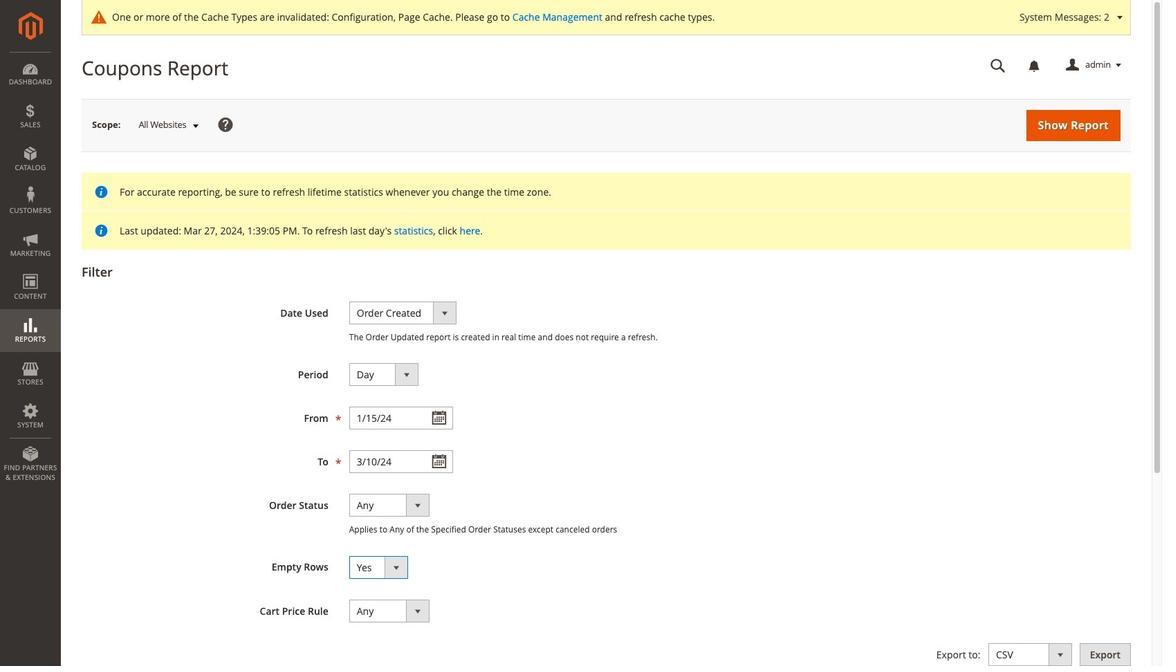 Task type: locate. For each thing, give the bounding box(es) containing it.
None text field
[[982, 53, 1016, 78], [349, 451, 453, 474], [982, 53, 1016, 78], [349, 451, 453, 474]]

menu bar
[[0, 52, 61, 490]]

None text field
[[349, 407, 453, 430]]



Task type: vqa. For each thing, say whether or not it's contained in the screenshot.
Magento Admin Panel image
yes



Task type: describe. For each thing, give the bounding box(es) containing it.
magento admin panel image
[[18, 12, 43, 40]]



